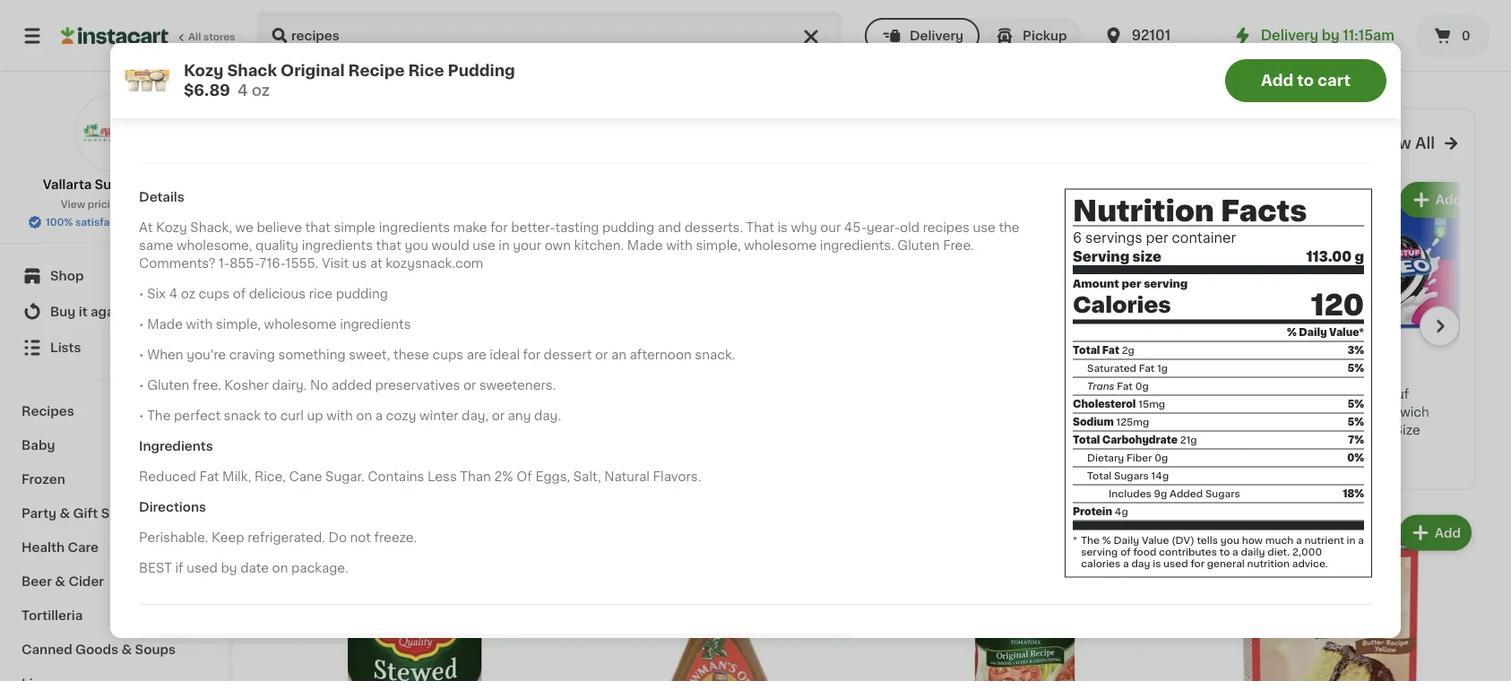Task type: locate. For each thing, give the bounding box(es) containing it.
of left food
[[1121, 547, 1131, 557]]

señor inside señor rico rice pudding, with caramel
[[763, 31, 800, 44]]

1 vertical spatial mix
[[322, 35, 345, 48]]

5% for sodium
[[1349, 417, 1365, 427]]

2 rico from the left
[[803, 31, 832, 44]]

add button for ritz fresh stacks original crackers
[[1035, 183, 1104, 215]]

diet.
[[1268, 547, 1291, 557]]

0 horizontal spatial wholesome
[[264, 319, 337, 331]]

vallarta supermarkets link
[[43, 93, 186, 194]]

crackers down premium
[[1116, 406, 1173, 418]]

1 vertical spatial many
[[1318, 459, 1347, 469]]

1 horizontal spatial señor
[[763, 31, 800, 44]]

chicken inside knorr granulated bouillon chicken flavor 15.9 oz
[[739, 17, 791, 30]]

frozen down baby
[[22, 473, 65, 486]]

0 button
[[1417, 14, 1490, 57]]

0 horizontal spatial many
[[287, 71, 315, 80]]

0 horizontal spatial 7
[[347, 66, 353, 76]]

for right ideal
[[523, 349, 541, 362]]

2 horizontal spatial pudding
[[971, 49, 1024, 61]]

0 vertical spatial sugars
[[1115, 471, 1150, 481]]

rice inside señor rico rice pudding, with caramel
[[835, 31, 863, 44]]

4 • from the top
[[139, 379, 144, 392]]

1 vertical spatial 7
[[1310, 364, 1322, 383]]

baby
[[22, 439, 55, 452]]

kozy inside kozy shack original recipe rice pudding $6.89 4 oz
[[184, 63, 224, 78]]

pudding, inside señor rico rice pudding, dulce de leche
[[658, 31, 714, 44]]

for
[[491, 222, 508, 234], [523, 349, 541, 362], [1191, 559, 1205, 569]]

1 horizontal spatial stock
[[1361, 459, 1389, 469]]

many for 7
[[1318, 459, 1347, 469]]

rico inside señor rico rice pudding, with caramel
[[803, 31, 832, 44]]

mix inside dixie fry original recipe naturally seasoned coating mix 10 oz
[[322, 35, 345, 48]]

shack inside kozy shack original recipe rice pudding $6.89 4 oz
[[227, 63, 277, 78]]

& right beer
[[55, 576, 65, 588]]

pudding,
[[658, 31, 714, 44], [866, 31, 922, 44]]

better-
[[511, 222, 556, 234]]

sugars
[[1115, 471, 1150, 481], [1206, 489, 1241, 499]]

oz inside dixie fry original recipe naturally seasoned coating mix 10 oz
[[283, 53, 294, 63]]

of inside * the % daily value (dv) tells you how much a nutrient in a serving of food contributes to a daily diet. 2,000 calories a day is used for general nutrition advice.
[[1121, 547, 1131, 557]]

frozen inside stouffer's party size chicken enchiladas frozen entrée
[[880, 35, 922, 48]]

health
[[22, 542, 65, 554]]

0g for dietary fiber 0g
[[1155, 453, 1169, 463]]

3 5% from the top
[[1349, 417, 1365, 427]]

0 vertical spatial recipe
[[379, 17, 424, 30]]

used down contributes
[[1164, 559, 1189, 569]]

1 horizontal spatial to
[[1220, 547, 1231, 557]]

1 chicken from the left
[[739, 17, 791, 30]]

% daily value*
[[1288, 328, 1365, 338]]

lists
[[50, 342, 81, 354]]

oz inside knorr granulated bouillon chicken flavor 15.9 oz
[[597, 35, 609, 45]]

best if used by date on package.
[[139, 562, 349, 575]]

0g up '14g'
[[1155, 453, 1169, 463]]

oz up de
[[597, 35, 609, 45]]

3%
[[1349, 346, 1365, 355]]

ingredients up would
[[379, 222, 450, 234]]

1 señor from the left
[[555, 31, 592, 44]]

many in stock for 7
[[1318, 459, 1389, 469]]

1 horizontal spatial simple,
[[696, 240, 741, 252]]

1 vertical spatial %
[[1103, 536, 1112, 546]]

or up day,
[[464, 379, 476, 392]]

pudding, down 'stouffer's'
[[866, 31, 922, 44]]

$1.69 element
[[1185, 0, 1476, 15]]

• for • when you're craving something sweet, these cups are ideal for dessert or an afternoon snack.
[[139, 349, 144, 362]]

cups left are
[[433, 349, 464, 362]]

0 vertical spatial 7
[[347, 66, 353, 76]]

4 inside the item carousel region
[[1127, 364, 1140, 383]]

11:15am
[[1344, 29, 1395, 42]]

that
[[747, 222, 775, 234]]

chicken up caramel
[[739, 17, 791, 30]]

wholesome inside at kozy shack, we believe that simple ingredients make for better-tasting pudding and desserts. that is why our 45-year-old recipes use the same wholesome, quality ingredients that you would use in your own kitchen. made with simple, wholesome ingredients. gluten free. comments? 1-855-716-1555.  visit us at kozysnack.com
[[745, 240, 817, 252]]

& for party
[[60, 508, 70, 520]]

if
[[175, 562, 184, 575]]

many in stock inside product group
[[1318, 459, 1389, 469]]

0 vertical spatial use
[[973, 222, 996, 234]]

original inside premium original saltine crackers 16 oz
[[1176, 388, 1225, 400]]

0 vertical spatial is
[[778, 222, 788, 234]]

serving inside * the % daily value (dv) tells you how much a nutrient in a serving of food contributes to a daily diet. 2,000 calories a day is used for general nutrition advice.
[[1082, 547, 1119, 557]]

rice
[[309, 288, 333, 301]]

is right day
[[1153, 559, 1162, 569]]

original inside ritz fresh stacks original crackers
[[1044, 388, 1093, 400]]

party inside stouffer's party size chicken enchiladas frozen entrée
[[945, 17, 978, 30]]

oz right 10
[[283, 53, 294, 63]]

1 crackers from the left
[[933, 406, 989, 418]]

per up calories
[[1122, 278, 1142, 289]]

2%
[[495, 471, 514, 484]]

% up calories
[[1103, 536, 1112, 546]]

soups
[[135, 644, 176, 656]]

rice inside reynaldo's traditional rice pudding
[[1113, 31, 1141, 44]]

rice for señor rico rice pudding, with caramel
[[835, 31, 863, 44]]

shack
[[173, 31, 212, 44], [227, 63, 277, 78]]

pudding inside kozy shack original recipe tapioca pudding 4 oz
[[191, 49, 244, 61]]

many inside the item carousel region
[[1318, 459, 1347, 469]]

0 horizontal spatial daily
[[1114, 536, 1140, 546]]

1 vertical spatial sugars
[[1206, 489, 1241, 499]]

all stores link
[[61, 11, 237, 61]]

1 vertical spatial serving
[[1082, 547, 1119, 557]]

0 horizontal spatial of
[[233, 288, 246, 301]]

pudding
[[191, 49, 244, 61], [971, 49, 1024, 61], [448, 63, 515, 78]]

recipe down dixie
[[267, 31, 311, 44]]

recipes link
[[11, 395, 218, 429]]

simple, down desserts.
[[696, 240, 741, 252]]

per for amount
[[1122, 278, 1142, 289]]

señor inside señor rico rice pudding, dulce de leche
[[555, 31, 592, 44]]

old
[[900, 222, 920, 234]]

leche down gravy
[[1329, 31, 1368, 44]]

0 horizontal spatial pudding,
[[658, 31, 714, 44]]

daily up food
[[1114, 536, 1140, 546]]

fat for saturated
[[1140, 364, 1155, 373]]

believe
[[257, 222, 302, 234]]

pudding up kitchen.
[[603, 222, 655, 234]]

1 vertical spatial or
[[464, 379, 476, 392]]

2 crackers from the left
[[1116, 406, 1173, 418]]

simple, up craving
[[216, 319, 261, 331]]

or left "an"
[[595, 349, 608, 362]]

rice inside señor rico rice pudding, dulce de leche
[[627, 31, 655, 44]]

1 vertical spatial party
[[1358, 423, 1392, 436]]

chicken inside stouffer's party size chicken enchiladas frozen entrée
[[1011, 17, 1062, 30]]

jelley
[[1179, 31, 1217, 44]]

0 vertical spatial per
[[1147, 232, 1169, 245]]

5 • from the top
[[139, 410, 144, 423]]

satisfaction
[[75, 217, 136, 227]]

0 vertical spatial party
[[945, 17, 978, 30]]

0 horizontal spatial made
[[147, 319, 183, 331]]

2 vertical spatial recipe
[[348, 63, 405, 78]]

0 horizontal spatial mix
[[322, 35, 345, 48]]

added
[[332, 379, 372, 392]]

7 down refrigerated
[[347, 66, 353, 76]]

& left soups
[[122, 644, 132, 656]]

delivery inside delivery button
[[910, 30, 964, 42]]

leche right de
[[617, 49, 656, 61]]

with inside at kozy shack, we believe that simple ingredients make for better-tasting pudding and desserts. that is why our 45-year-old recipes use the same wholesome, quality ingredients that you would use in your own kitchen. made with simple, wholesome ingredients. gluten free. comments? 1-855-716-1555.  visit us at kozysnack.com
[[666, 240, 693, 252]]

product group
[[1185, 0, 1476, 63], [933, 178, 1109, 457], [1116, 178, 1293, 435], [1300, 178, 1477, 475], [880, 511, 1171, 682], [1185, 511, 1476, 682]]

716-
[[259, 258, 286, 270]]

oz down refrigerated
[[355, 66, 367, 76]]

0 vertical spatial many
[[287, 71, 315, 80]]

the inside * the % daily value (dv) tells you how much a nutrient in a serving of food contributes to a daily diet. 2,000 calories a day is used for general nutrition advice.
[[1082, 536, 1100, 546]]

fat for total
[[1103, 346, 1120, 355]]

1 vertical spatial per
[[1122, 278, 1142, 289]]

1 horizontal spatial the
[[1082, 536, 1100, 546]]

92101
[[1132, 29, 1171, 42]]

92101 button
[[1104, 11, 1211, 61]]

0 horizontal spatial per
[[1122, 278, 1142, 289]]

reduced fat milk, rice, cane sugar. contains less than 2% of eggs, salt, natural flavors.
[[139, 471, 702, 484]]

policy
[[126, 200, 157, 209]]

product group containing 7
[[1300, 178, 1477, 475]]

1 vertical spatial made
[[147, 319, 183, 331]]

gluten down when
[[147, 379, 190, 392]]

1 vertical spatial gluten
[[147, 379, 190, 392]]

None search field
[[256, 11, 842, 61]]

that left simple
[[305, 222, 331, 234]]

señor rico rice pudding, with caramel button
[[763, 0, 957, 100]]

oz down cookies,
[[1324, 441, 1335, 451]]

party & gift supplies
[[22, 508, 157, 520]]

21g
[[1181, 435, 1198, 445]]

rice inside kozy shack original recipe rice pudding $6.89 4 oz
[[408, 63, 444, 78]]

2 vertical spatial to
[[1220, 547, 1231, 557]]

1 horizontal spatial party
[[945, 17, 978, 30]]

recipes
[[22, 405, 74, 418]]

1 horizontal spatial leche
[[1329, 31, 1368, 44]]

2 vertical spatial for
[[1191, 559, 1205, 569]]

• for • the perfect snack to curl up with on a cozy winter day, or any day.
[[139, 410, 144, 423]]

cider
[[69, 576, 104, 588]]

sugars right added
[[1206, 489, 1241, 499]]

kozy up same
[[156, 222, 187, 234]]

shack inside kozy shack original recipe tapioca pudding 4 oz
[[173, 31, 212, 44]]

delivery
[[1261, 29, 1319, 42], [910, 30, 964, 42]]

party down sandwich
[[1358, 423, 1392, 436]]

in left the your in the top of the page
[[499, 240, 510, 252]]

1 horizontal spatial %
[[1288, 328, 1298, 338]]

rice for reynaldo's traditional rice pudding
[[1113, 31, 1141, 44]]

daily inside * the % daily value (dv) tells you how much a nutrient in a serving of food contributes to a daily diet. 2,000 calories a day is used for general nutrition advice.
[[1114, 536, 1140, 546]]

rico down flavor
[[803, 31, 832, 44]]

coating
[[269, 35, 319, 48]]

or left any
[[492, 410, 505, 423]]

0g
[[1136, 381, 1149, 391], [1155, 453, 1169, 463]]

0 horizontal spatial to
[[264, 410, 277, 423]]

0 vertical spatial many in stock
[[287, 71, 358, 80]]

1 horizontal spatial you
[[1221, 536, 1240, 546]]

0g down 39
[[1136, 381, 1149, 391]]

oz inside colliders™ reese's refrigerated dessert 7 oz
[[355, 66, 367, 76]]

2 vertical spatial or
[[492, 410, 505, 423]]

0 horizontal spatial señor
[[555, 31, 592, 44]]

fat
[[1103, 346, 1120, 355], [1140, 364, 1155, 373], [1118, 381, 1133, 391], [200, 471, 219, 484]]

on down added
[[356, 410, 372, 423]]

delivery inside delivery by 11:15am link
[[1261, 29, 1319, 42]]

total down sodium
[[1073, 435, 1101, 445]]

125mg
[[1117, 417, 1150, 427]]

an
[[612, 349, 627, 362]]

rico inside señor rico rice pudding, dulce de leche
[[595, 31, 624, 44]]

with down 'stouffer's'
[[925, 31, 952, 44]]

0 vertical spatial for
[[491, 222, 508, 234]]

made inside at kozy shack, we believe that simple ingredients make for better-tasting pudding and desserts. that is why our 45-year-old recipes use the same wholesome, quality ingredients that you would use in your own kitchen. made with simple, wholesome ingredients. gluten free. comments? 1-855-716-1555.  visit us at kozysnack.com
[[628, 240, 663, 252]]

cane
[[289, 471, 322, 484]]

0 vertical spatial total
[[1073, 346, 1101, 355]]

2 chicken from the left
[[1011, 17, 1062, 30]]

1 pudding, from the left
[[658, 31, 714, 44]]

total for dietary fiber 0g
[[1073, 435, 1101, 445]]

oz down tapioca
[[148, 66, 160, 76]]

for right 'make'
[[491, 222, 508, 234]]

2 vertical spatial 5%
[[1349, 417, 1365, 427]]

dairy.
[[272, 379, 307, 392]]

4 inside kozy shack original recipe tapioca pudding 4 oz
[[139, 66, 146, 76]]

chicken up reynaldo's traditional rice pudding
[[1011, 17, 1062, 30]]

used right 'if'
[[187, 562, 218, 575]]

gluten down old
[[898, 240, 940, 252]]

leche inside señor rico rice pudding, dulce de leche
[[617, 49, 656, 61]]

use left the the
[[973, 222, 996, 234]]

with inside señor rico rice pudding, with caramel
[[925, 31, 952, 44]]

sodium
[[1073, 417, 1114, 427]]

to inside * the % daily value (dv) tells you how much a nutrient in a serving of food contributes to a daily diet. 2,000 calories a day is used for general nutrition advice.
[[1220, 547, 1231, 557]]

0 vertical spatial stock
[[329, 71, 358, 80]]

shack down 10
[[227, 63, 277, 78]]

made down and
[[628, 240, 663, 252]]

5% for cholesterol
[[1349, 399, 1365, 409]]

• gluten free. kosher dairy. no added preservatives or sweeteners.
[[139, 379, 556, 392]]

stock inside product group
[[1361, 459, 1389, 469]]

señor up dulce
[[555, 31, 592, 44]]

cookies,
[[1300, 423, 1355, 436]]

0 vertical spatial simple,
[[696, 240, 741, 252]]

0 horizontal spatial many in stock
[[287, 71, 358, 80]]

many in stock down 7%
[[1318, 459, 1389, 469]]

pudding down us at the top
[[336, 288, 388, 301]]

with up the you're
[[186, 319, 213, 331]]

on right 'date'
[[272, 562, 288, 575]]

recipe inside dixie fry original recipe naturally seasoned coating mix 10 oz
[[379, 17, 424, 30]]

serving
[[1073, 250, 1130, 263]]

señor up caramel
[[763, 31, 800, 44]]

1 vertical spatial the
[[1082, 536, 1100, 546]]

2,000
[[1293, 547, 1323, 557]]

any
[[508, 410, 531, 423]]

wholesome
[[745, 240, 817, 252], [264, 319, 337, 331]]

1 horizontal spatial delivery
[[1261, 29, 1319, 42]]

for down contributes
[[1191, 559, 1205, 569]]

1 horizontal spatial used
[[1164, 559, 1189, 569]]

1 horizontal spatial crackers
[[1116, 406, 1173, 418]]

1 horizontal spatial frozen
[[880, 35, 922, 48]]

de
[[595, 49, 613, 61]]

2 señor from the left
[[763, 31, 800, 44]]

facts
[[1221, 197, 1308, 225]]

1 vertical spatial 5%
[[1349, 399, 1365, 409]]

1 horizontal spatial 7
[[1310, 364, 1322, 383]]

reynaldo's traditional rice pudding button
[[971, 0, 1165, 79]]

party up health
[[22, 508, 57, 520]]

nutrition
[[1248, 559, 1291, 569]]

original for oz
[[215, 31, 264, 44]]

mix left 0
[[1424, 17, 1446, 30]]

1 vertical spatial for
[[523, 349, 541, 362]]

1 5% from the top
[[1349, 364, 1365, 373]]

the for perfect
[[147, 410, 171, 423]]

4g
[[1115, 507, 1129, 517]]

7 inside 7 oreo double stuf chocolate sandwich cookies, party size 26.7 oz
[[1310, 364, 1322, 383]]

daily left value*
[[1300, 328, 1328, 338]]

original inside kozy shack original recipe tapioca pudding 4 oz
[[215, 31, 264, 44]]

0 horizontal spatial frozen
[[22, 473, 65, 486]]

* the % daily value (dv) tells you how much a nutrient in a serving of food contributes to a daily diet. 2,000 calories a day is used for general nutrition advice.
[[1073, 536, 1365, 569]]

5%
[[1349, 364, 1365, 373], [1349, 399, 1365, 409], [1349, 417, 1365, 427]]

refrigerated
[[347, 49, 426, 61]]

rico for caramel
[[803, 31, 832, 44]]

1 vertical spatial &
[[55, 576, 65, 588]]

original inside dixie fry original recipe naturally seasoned coating mix 10 oz
[[327, 17, 376, 30]]

1 horizontal spatial many
[[1318, 459, 1347, 469]]

you left "how"
[[1221, 536, 1240, 546]]

the right the *
[[1082, 536, 1100, 546]]

0.87
[[1185, 35, 1207, 45]]

desserts.
[[685, 222, 743, 234]]

vallarta supermarkets logo image
[[75, 93, 154, 172]]

0 horizontal spatial or
[[464, 379, 476, 392]]

1 vertical spatial recipe
[[267, 31, 311, 44]]

1 horizontal spatial of
[[1121, 547, 1131, 557]]

0 horizontal spatial %
[[1103, 536, 1112, 546]]

sponsored badge image
[[1185, 48, 1239, 59]]

party up the entrée
[[945, 17, 978, 30]]

1 rico from the left
[[595, 31, 624, 44]]

• for • six 4 oz cups of delicious rice pudding
[[139, 288, 144, 301]]

kozy for kozy shack original recipe tapioca pudding 4 oz
[[139, 31, 170, 44]]

0 vertical spatial &
[[60, 508, 70, 520]]

our
[[821, 222, 841, 234]]

pudding, inside señor rico rice pudding, with caramel
[[866, 31, 922, 44]]

cups down 1-
[[199, 288, 230, 301]]

$5.29 element
[[933, 362, 1109, 385]]

crackers
[[933, 406, 989, 418], [1116, 406, 1173, 418]]

pudding inside kozy shack original recipe rice pudding $6.89 4 oz
[[448, 63, 515, 78]]

7 up oreo on the right bottom
[[1310, 364, 1322, 383]]

0 horizontal spatial the
[[147, 410, 171, 423]]

traditional
[[1044, 31, 1109, 44]]

wholesome up something
[[264, 319, 337, 331]]

0 horizontal spatial pudding
[[336, 288, 388, 301]]

the up ingredients on the left of page
[[147, 410, 171, 423]]

0 vertical spatial wholesome
[[745, 240, 817, 252]]

shop link
[[11, 258, 218, 294]]

many in stock for dixie
[[287, 71, 358, 80]]

that up at
[[376, 240, 402, 252]]

pudding, down bouillon
[[658, 31, 714, 44]]

frozen link
[[11, 463, 218, 497]]

2 horizontal spatial party
[[1358, 423, 1392, 436]]

package.
[[291, 562, 349, 575]]

serving down size
[[1144, 278, 1189, 289]]

1 • from the top
[[139, 288, 144, 301]]

recipe inside kozy shack original recipe tapioca pudding 4 oz
[[267, 31, 311, 44]]

dixie
[[269, 17, 301, 30]]

is inside at kozy shack, we believe that simple ingredients make for better-tasting pudding and desserts. that is why our 45-year-old recipes use the same wholesome, quality ingredients that you would use in your own kitchen. made with simple, wholesome ingredients. gluten free. comments? 1-855-716-1555.  visit us at kozysnack.com
[[778, 222, 788, 234]]

rico for de
[[595, 31, 624, 44]]

3 • from the top
[[139, 349, 144, 362]]

contains
[[368, 471, 425, 484]]

0 vertical spatial daily
[[1300, 328, 1328, 338]]

total up saturated
[[1073, 346, 1101, 355]]

1 horizontal spatial 0g
[[1155, 453, 1169, 463]]

many in stock down coating
[[287, 71, 358, 80]]

canned goods & soups
[[22, 644, 176, 656]]

includes
[[1109, 489, 1152, 499]]

is
[[778, 222, 788, 234], [1153, 559, 1162, 569]]

& left gift
[[60, 508, 70, 520]]

contributes
[[1160, 547, 1218, 557]]

0 vertical spatial to
[[1298, 73, 1315, 88]]

shack for 4
[[227, 63, 277, 78]]

2 • from the top
[[139, 319, 144, 331]]

0 vertical spatial made
[[628, 240, 663, 252]]

view pricing policy link
[[61, 197, 168, 212]]

señor for señor rico rice pudding, with caramel
[[763, 31, 800, 44]]

you up "kozysnack.com" on the top of page
[[405, 240, 429, 252]]

4
[[139, 66, 146, 76], [238, 83, 248, 98], [169, 288, 178, 301], [1127, 364, 1140, 383]]

crackers inside ritz fresh stacks original crackers
[[933, 406, 989, 418]]

1 vertical spatial cups
[[433, 349, 464, 362]]

original for 4
[[281, 63, 345, 78]]

2 5% from the top
[[1349, 399, 1365, 409]]

a up '2,000'
[[1297, 536, 1303, 546]]

many down coating
[[287, 71, 315, 80]]

sugars up includes
[[1115, 471, 1150, 481]]

0 vertical spatial you
[[405, 240, 429, 252]]

general
[[1208, 559, 1245, 569]]

daily
[[1300, 328, 1328, 338], [1114, 536, 1140, 546]]

pudding
[[603, 222, 655, 234], [336, 288, 388, 301]]

dietary fiber 0g
[[1088, 453, 1169, 463]]

flavors.
[[653, 471, 702, 484]]

saturated fat 1g
[[1088, 364, 1169, 373]]

with down and
[[666, 240, 693, 252]]

at kozy shack, we believe that simple ingredients make for better-tasting pudding and desserts. that is why our 45-year-old recipes use the same wholesome, quality ingredients that you would use in your own kitchen. made with simple, wholesome ingredients. gluten free. comments? 1-855-716-1555.  visit us at kozysnack.com
[[139, 222, 1020, 270]]

total down dietary
[[1088, 471, 1112, 481]]

0 vertical spatial or
[[595, 349, 608, 362]]

to inside the add to cart button
[[1298, 73, 1315, 88]]

0 vertical spatial all
[[188, 32, 201, 42]]

total
[[1073, 346, 1101, 355], [1073, 435, 1101, 445], [1088, 471, 1112, 481]]

fat left 2g
[[1103, 346, 1120, 355]]

total for saturated fat 1g
[[1073, 346, 1101, 355]]

0 vertical spatial frozen
[[880, 35, 922, 48]]

mix inside the mccormick® turkey gravy seasoning mix 0.87 oz
[[1424, 17, 1446, 30]]

per for servings
[[1147, 232, 1169, 245]]

0 horizontal spatial pudding
[[191, 49, 244, 61]]

kozy up $6.89
[[184, 63, 224, 78]]

0 horizontal spatial chicken
[[739, 17, 791, 30]]

recipe inside kozy shack original recipe rice pudding $6.89 4 oz
[[348, 63, 405, 78]]

rico up de
[[595, 31, 624, 44]]

in inside at kozy shack, we believe that simple ingredients make for better-tasting pudding and desserts. that is why our 45-year-old recipes use the same wholesome, quality ingredients that you would use in your own kitchen. made with simple, wholesome ingredients. gluten free. comments? 1-855-716-1555.  visit us at kozysnack.com
[[499, 240, 510, 252]]

shack for oz
[[173, 31, 212, 44]]

pudding down reynaldo's
[[971, 49, 1024, 61]]

ingredients up sweet,
[[340, 319, 411, 331]]

kozy up tapioca
[[139, 31, 170, 44]]

many left the 0%
[[1318, 459, 1347, 469]]

frozen down 'stouffer's'
[[880, 35, 922, 48]]

0 horizontal spatial shack
[[173, 31, 212, 44]]

is left why
[[778, 222, 788, 234]]

kozy inside kozy shack original recipe tapioca pudding 4 oz
[[139, 31, 170, 44]]

oz down 10
[[252, 83, 270, 98]]

use down 'make'
[[473, 240, 496, 252]]

something
[[278, 349, 346, 362]]

2 pudding, from the left
[[866, 31, 922, 44]]

0 horizontal spatial used
[[187, 562, 218, 575]]

0 vertical spatial on
[[356, 410, 372, 423]]

protein
[[1073, 507, 1113, 517]]

jelley brown arroz con leche button
[[1179, 0, 1373, 61]]

0 vertical spatial mix
[[1424, 17, 1446, 30]]

4 left 39
[[1127, 364, 1140, 383]]

add button for oreo double stuf chocolate sandwich cookies, party size
[[1402, 183, 1472, 215]]

original inside kozy shack original recipe rice pudding $6.89 4 oz
[[281, 63, 345, 78]]

in inside product group
[[1349, 459, 1358, 469]]

1 horizontal spatial pudding,
[[866, 31, 922, 44]]

% left value*
[[1288, 328, 1298, 338]]

size inside 7 oreo double stuf chocolate sandwich cookies, party size 26.7 oz
[[1395, 423, 1421, 436]]

the for %
[[1082, 536, 1100, 546]]

ingredients up visit in the left of the page
[[302, 240, 373, 252]]

to up general
[[1220, 547, 1231, 557]]



Task type: describe. For each thing, give the bounding box(es) containing it.
0 vertical spatial ingredients
[[379, 222, 450, 234]]

is inside * the % daily value (dv) tells you how much a nutrient in a serving of food contributes to a daily diet. 2,000 calories a day is used for general nutrition advice.
[[1153, 559, 1162, 569]]

beer
[[22, 576, 52, 588]]

canned
[[22, 644, 72, 656]]

0%
[[1348, 453, 1365, 463]]

6
[[1073, 232, 1082, 245]]

add button for premium original saltine crackers
[[1219, 183, 1288, 215]]

0 horizontal spatial simple,
[[216, 319, 261, 331]]

for inside at kozy shack, we believe that simple ingredients make for better-tasting pudding and desserts. that is why our 45-year-old recipes use the same wholesome, quality ingredients that you would use in your own kitchen. made with simple, wholesome ingredients. gluten free. comments? 1-855-716-1555.  visit us at kozysnack.com
[[491, 222, 508, 234]]

view pricing policy
[[61, 200, 157, 209]]

view for view pricing policy
[[61, 200, 85, 209]]

pudding inside reynaldo's traditional rice pudding
[[971, 49, 1024, 61]]

service type group
[[865, 18, 1082, 54]]

stouffer's party size chicken enchiladas frozen entrée
[[880, 17, 1134, 48]]

delivery for delivery by 11:15am
[[1261, 29, 1319, 42]]

ritz
[[933, 388, 957, 400]]

beer & cider
[[22, 576, 104, 588]]

includes 9g added sugars
[[1109, 489, 1241, 499]]

1 horizontal spatial use
[[973, 222, 996, 234]]

113.00
[[1307, 250, 1352, 263]]

arroz
[[1264, 31, 1296, 44]]

crackers inside premium original saltine crackers 16 oz
[[1116, 406, 1173, 418]]

a up general
[[1233, 547, 1239, 557]]

wholesome,
[[177, 240, 252, 252]]

carbohydrate
[[1103, 435, 1178, 445]]

stock for dixie
[[329, 71, 358, 80]]

many for dixie
[[287, 71, 315, 80]]

oz inside the mccormick® turkey gravy seasoning mix 0.87 oz
[[1209, 35, 1221, 45]]

daily
[[1242, 547, 1266, 557]]

& for beer
[[55, 576, 65, 588]]

again
[[91, 306, 126, 318]]

chicken for flavor
[[739, 17, 791, 30]]

nabisco image
[[284, 123, 325, 163]]

0 horizontal spatial party
[[22, 508, 57, 520]]

all inside "link"
[[188, 32, 201, 42]]

0 horizontal spatial sugars
[[1115, 471, 1150, 481]]

kozysnack.com
[[386, 258, 484, 270]]

you inside at kozy shack, we believe that simple ingredients make for better-tasting pudding and desserts. that is why our 45-year-old recipes use the same wholesome, quality ingredients that you would use in your own kitchen. made with simple, wholesome ingredients. gluten free. comments? 1-855-716-1555.  visit us at kozysnack.com
[[405, 240, 429, 252]]

a right nutrient
[[1359, 536, 1365, 546]]

same
[[139, 240, 173, 252]]

guarantee
[[138, 217, 190, 227]]

reynaldo's traditional rice pudding
[[971, 31, 1141, 61]]

0 horizontal spatial by
[[221, 562, 237, 575]]

ritz fresh stacks original crackers
[[933, 388, 1093, 418]]

party inside 7 oreo double stuf chocolate sandwich cookies, party size 26.7 oz
[[1358, 423, 1392, 436]]

0 vertical spatial of
[[233, 288, 246, 301]]

us
[[352, 258, 367, 270]]

kozy inside at kozy shack, we believe that simple ingredients make for better-tasting pudding and desserts. that is why our 45-year-old recipes use the same wholesome, quality ingredients that you would use in your own kitchen. made with simple, wholesome ingredients. gluten free. comments? 1-855-716-1555.  visit us at kozysnack.com
[[156, 222, 187, 234]]

for inside * the % daily value (dv) tells you how much a nutrient in a serving of food contributes to a daily diet. 2,000 calories a day is used for general nutrition advice.
[[1191, 559, 1205, 569]]

product group containing mccormick® turkey gravy seasoning mix
[[1185, 0, 1476, 63]]

item carousel region
[[734, 178, 1477, 475]]

2 vertical spatial &
[[122, 644, 132, 656]]

enchiladas
[[1065, 17, 1134, 30]]

view all
[[1375, 136, 1436, 151]]

pudding for kozy shack original recipe tapioca pudding
[[191, 49, 244, 61]]

oz inside premium original saltine crackers 16 oz
[[1130, 423, 1142, 433]]

delivery by 11:15am link
[[1233, 25, 1395, 47]]

4 right six
[[169, 288, 178, 301]]

recipe for tapioca
[[267, 31, 311, 44]]

snack.
[[695, 349, 736, 362]]

9g
[[1155, 489, 1168, 499]]

ideal
[[490, 349, 520, 362]]

nutrition
[[1073, 197, 1215, 225]]

1 horizontal spatial by
[[1322, 29, 1340, 42]]

0
[[1462, 30, 1471, 42]]

delivery for delivery
[[910, 30, 964, 42]]

curl
[[280, 410, 304, 423]]

0 vertical spatial serving
[[1144, 278, 1189, 289]]

saturated
[[1088, 364, 1137, 373]]

2g
[[1123, 346, 1135, 355]]

own
[[545, 240, 571, 252]]

tortilleria link
[[11, 599, 218, 633]]

you inside * the % daily value (dv) tells you how much a nutrient in a serving of food contributes to a daily diet. 2,000 calories a day is used for general nutrition advice.
[[1221, 536, 1240, 546]]

salt,
[[574, 471, 601, 484]]

cholesterol
[[1073, 399, 1137, 409]]

product group containing 4
[[1116, 178, 1293, 435]]

kitchen.
[[574, 240, 624, 252]]

con
[[1300, 31, 1326, 44]]

kozy shack original recipe rice pudding $6.89 4 oz
[[184, 63, 515, 98]]

in down coating
[[318, 71, 327, 80]]

original for mix
[[327, 17, 376, 30]]

container
[[1172, 232, 1237, 245]]

instacart logo image
[[61, 25, 169, 47]]

delivery button
[[865, 18, 980, 54]]

trans fat 0g
[[1088, 381, 1149, 391]]

0g for trans fat 0g
[[1136, 381, 1149, 391]]

1 horizontal spatial or
[[492, 410, 505, 423]]

pudding inside at kozy shack, we believe that simple ingredients make for better-tasting pudding and desserts. that is why our 45-year-old recipes use the same wholesome, quality ingredients that you would use in your own kitchen. made with simple, wholesome ingredients. gluten free. comments? 1-855-716-1555.  visit us at kozysnack.com
[[603, 222, 655, 234]]

with right up
[[327, 410, 353, 423]]

nabisco holiday image
[[284, 178, 734, 431]]

cholesterol 15mg
[[1073, 399, 1166, 409]]

señor for señor rico rice pudding, dulce de leche
[[555, 31, 592, 44]]

visit
[[322, 258, 349, 270]]

1 horizontal spatial all
[[1416, 136, 1436, 151]]

% inside * the % daily value (dv) tells you how much a nutrient in a serving of food contributes to a daily diet. 2,000 calories a day is used for general nutrition advice.
[[1103, 536, 1112, 546]]

chicken for enchiladas
[[1011, 17, 1062, 30]]

g
[[1355, 250, 1365, 263]]

mccormick® turkey gravy seasoning mix 0.87 oz
[[1185, 17, 1446, 45]]

baby link
[[11, 429, 218, 463]]

these
[[394, 349, 429, 362]]

little
[[391, 125, 436, 144]]

amount
[[1073, 278, 1120, 289]]

details
[[139, 191, 185, 204]]

advice.
[[1293, 559, 1329, 569]]

oz right six
[[181, 288, 195, 301]]

servings per container
[[1086, 232, 1237, 245]]

simple
[[334, 222, 376, 234]]

2 vertical spatial total
[[1088, 471, 1112, 481]]

used inside * the % daily value (dv) tells you how much a nutrient in a serving of food contributes to a daily diet. 2,000 calories a day is used for general nutrition advice.
[[1164, 559, 1189, 569]]

trans
[[1088, 381, 1115, 391]]

gluten inside at kozy shack, we believe that simple ingredients make for better-tasting pudding and desserts. that is why our 45-year-old recipes use the same wholesome, quality ingredients that you would use in your own kitchen. made with simple, wholesome ingredients. gluten free. comments? 1-855-716-1555.  visit us at kozysnack.com
[[898, 240, 940, 252]]

7 inside colliders™ reese's refrigerated dessert 7 oz
[[347, 66, 353, 76]]

fat for trans
[[1118, 381, 1133, 391]]

sugar.
[[326, 471, 365, 484]]

1-
[[219, 258, 230, 270]]

reduced
[[139, 471, 196, 484]]

1 vertical spatial use
[[473, 240, 496, 252]]

a left day
[[1124, 559, 1130, 569]]

stuf
[[1384, 388, 1410, 400]]

naturally
[[427, 17, 484, 30]]

turkey
[[1269, 17, 1311, 30]]

fresh
[[960, 388, 995, 400]]

health care link
[[11, 531, 218, 565]]

• six 4 oz cups of delicious rice pudding
[[139, 288, 388, 301]]

party & gift supplies link
[[11, 497, 218, 531]]

you're
[[187, 349, 226, 362]]

2 vertical spatial ingredients
[[340, 319, 411, 331]]

0 vertical spatial that
[[305, 222, 331, 234]]

$ 4 39
[[1120, 364, 1155, 383]]

size inside stouffer's party size chicken enchiladas frozen entrée
[[981, 17, 1007, 30]]

recipe for rice
[[348, 63, 405, 78]]

tasting
[[556, 222, 599, 234]]

100% satisfaction guarantee button
[[28, 212, 201, 230]]

0 horizontal spatial on
[[272, 562, 288, 575]]

add inside button
[[1262, 73, 1294, 88]]

pudding, for señor rico rice pudding, with caramel
[[866, 31, 922, 44]]

perishable. keep refrigerated. do not freeze.
[[139, 532, 417, 545]]

oz inside kozy shack original recipe rice pudding $6.89 4 oz
[[252, 83, 270, 98]]

1 horizontal spatial cups
[[433, 349, 464, 362]]

saltine
[[1228, 388, 1271, 400]]

stock for 7
[[1361, 459, 1389, 469]]

fat for reduced
[[200, 471, 219, 484]]

recipe for naturally
[[379, 17, 424, 30]]

pudding, for señor rico rice pudding, dulce de leche
[[658, 31, 714, 44]]

serving size
[[1073, 250, 1162, 263]]

dessert
[[429, 49, 480, 61]]

tapioca
[[139, 49, 188, 61]]

1 vertical spatial frozen
[[22, 473, 65, 486]]

• for • made with simple, wholesome ingredients
[[139, 319, 144, 331]]

day
[[1132, 559, 1151, 569]]

why
[[791, 222, 818, 234]]

delivery by 11:15am
[[1261, 29, 1395, 42]]

rice for señor rico rice pudding, dulce de leche
[[627, 31, 655, 44]]

oz inside 7 oreo double stuf chocolate sandwich cookies, party size 26.7 oz
[[1324, 441, 1335, 451]]

4 inside kozy shack original recipe rice pudding $6.89 4 oz
[[238, 83, 248, 98]]

1 vertical spatial wholesome
[[264, 319, 337, 331]]

1 horizontal spatial sugars
[[1206, 489, 1241, 499]]

0 vertical spatial cups
[[199, 288, 230, 301]]

pudding for kozy shack original recipe rice pudding
[[448, 63, 515, 78]]

stouffer's
[[880, 17, 941, 30]]

a left the cozy
[[376, 410, 383, 423]]

in inside * the % daily value (dv) tells you how much a nutrient in a serving of food contributes to a daily diet. 2,000 calories a day is used for general nutrition advice.
[[1347, 536, 1356, 546]]

health care
[[22, 542, 99, 554]]

ingredients
[[139, 440, 213, 453]]

1 horizontal spatial that
[[376, 240, 402, 252]]

kozy for kozy shack original recipe rice pudding $6.89 4 oz
[[184, 63, 224, 78]]

view for view all
[[1375, 136, 1412, 151]]

amount per serving
[[1073, 278, 1189, 289]]

stores
[[203, 32, 236, 42]]

seasoning
[[1355, 17, 1421, 30]]

cart
[[1318, 73, 1351, 88]]

reese's
[[418, 31, 471, 44]]

simple, inside at kozy shack, we believe that simple ingredients make for better-tasting pudding and desserts. that is why our 45-year-old recipes use the same wholesome, quality ingredients that you would use in your own kitchen. made with simple, wholesome ingredients. gluten free. comments? 1-855-716-1555.  visit us at kozysnack.com
[[696, 240, 741, 252]]

1 vertical spatial ingredients
[[302, 240, 373, 252]]

• for • gluten free. kosher dairy. no added preservatives or sweeteners.
[[139, 379, 144, 392]]

1555.
[[286, 258, 319, 270]]

free.
[[193, 379, 221, 392]]

0 vertical spatial %
[[1288, 328, 1298, 338]]

2 horizontal spatial or
[[595, 349, 608, 362]]

dietary
[[1088, 453, 1125, 463]]

colliders™
[[347, 31, 414, 44]]

oz inside kozy shack original recipe tapioca pudding 4 oz
[[148, 66, 160, 76]]

1 vertical spatial to
[[264, 410, 277, 423]]

1 horizontal spatial for
[[523, 349, 541, 362]]



Task type: vqa. For each thing, say whether or not it's contained in the screenshot.
$1.69 element
yes



